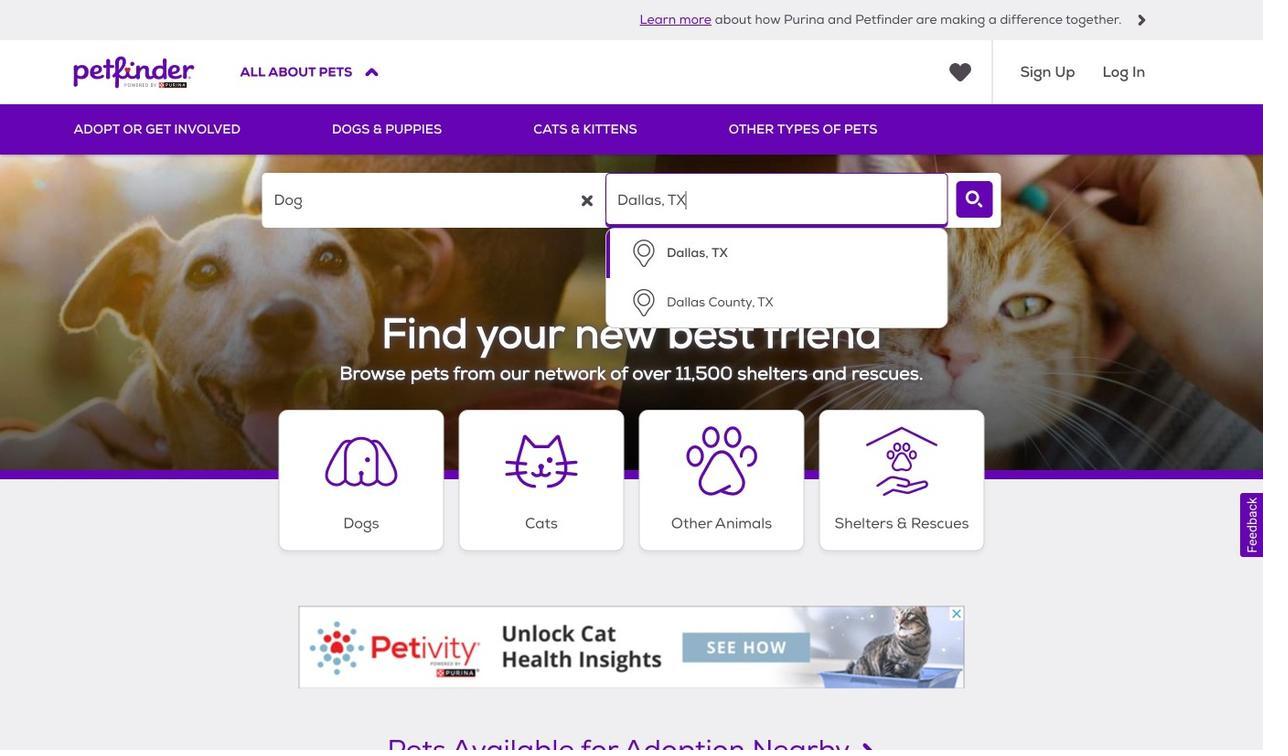 Task type: locate. For each thing, give the bounding box(es) containing it.
Enter City, State, or ZIP text field
[[606, 173, 948, 228]]

location search suggestions list box
[[606, 228, 948, 328]]

petfinder logo image
[[74, 40, 194, 104]]



Task type: describe. For each thing, give the bounding box(es) containing it.
advertisement element
[[299, 606, 965, 689]]

Search Terrier, Kitten, etc. text field
[[262, 173, 605, 228]]

9c2b2 image
[[1137, 15, 1148, 26]]

primary element
[[74, 104, 1190, 155]]



Task type: vqa. For each thing, say whether or not it's contained in the screenshot.
the Primary ELEMENT
yes



